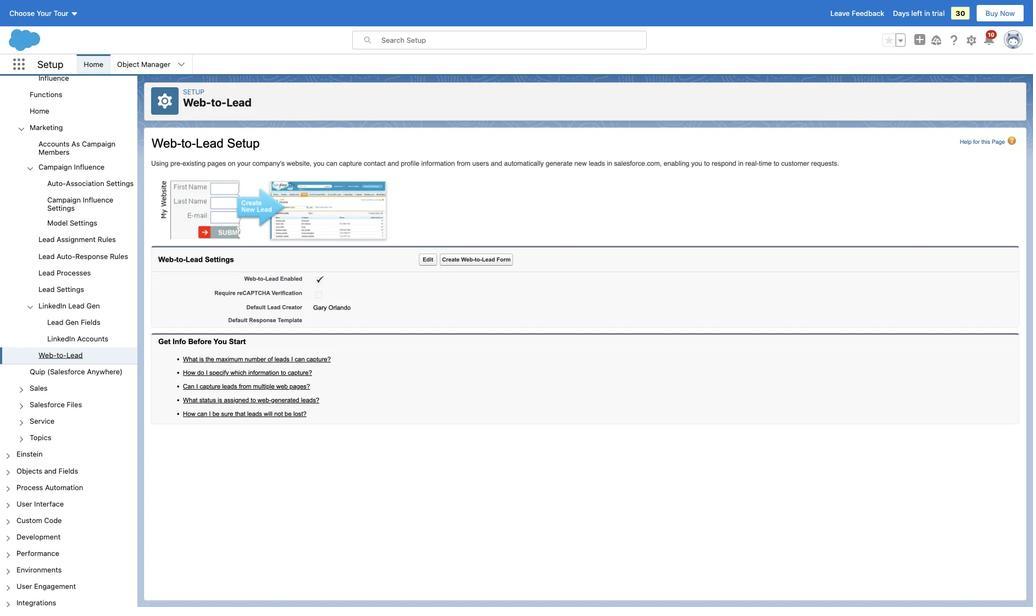 Task type: locate. For each thing, give the bounding box(es) containing it.
marketing tree item
[[0, 120, 137, 365]]

auto-association settings
[[47, 179, 134, 188]]

objects and fields
[[16, 467, 78, 475]]

group containing accounts as campaign members
[[0, 137, 137, 365]]

quip
[[30, 368, 45, 376]]

0 vertical spatial accounts
[[38, 140, 70, 148]]

1 horizontal spatial accounts
[[77, 335, 108, 343]]

campaign up model
[[47, 196, 81, 204]]

1 vertical spatial campaign
[[38, 163, 72, 171]]

lead
[[227, 96, 252, 109], [38, 236, 55, 244], [38, 252, 55, 260], [38, 269, 55, 277], [38, 285, 55, 293], [68, 302, 84, 310], [47, 318, 63, 327], [67, 351, 83, 360]]

linkedin up web-to-lead
[[47, 335, 75, 343]]

process
[[16, 484, 43, 492]]

object
[[117, 60, 139, 68]]

trial
[[932, 9, 945, 17]]

linkedin inside linkedin accounts link
[[47, 335, 75, 343]]

settings up lead assignment rules
[[70, 219, 97, 227]]

influence
[[38, 74, 69, 82], [74, 163, 105, 171], [83, 196, 113, 204]]

buy now button
[[977, 4, 1025, 22]]

0 vertical spatial fields
[[81, 318, 100, 327]]

campaign influence tree item
[[0, 160, 137, 232]]

influence for campaign influence settings
[[83, 196, 113, 204]]

web- up quip
[[38, 351, 57, 360]]

lead processes
[[38, 269, 91, 277]]

settings up campaign influence settings link
[[106, 179, 134, 188]]

linkedin inside linkedin lead gen link
[[38, 302, 66, 310]]

campaign down members
[[38, 163, 72, 171]]

0 horizontal spatial gen
[[65, 318, 79, 327]]

rules
[[98, 236, 116, 244], [110, 252, 128, 260]]

0 horizontal spatial home link
[[30, 107, 49, 117]]

response
[[75, 252, 108, 260]]

setup for setup web-to-lead
[[183, 88, 204, 96]]

gen
[[86, 302, 100, 310], [65, 318, 79, 327]]

performance link
[[16, 550, 59, 560]]

web-to-lead tree item
[[0, 348, 137, 365]]

30
[[956, 9, 966, 17]]

home inside group
[[30, 107, 49, 115]]

association
[[66, 179, 104, 188]]

2 user from the top
[[16, 583, 32, 591]]

home
[[84, 60, 103, 68], [30, 107, 49, 115]]

leave feedback
[[831, 9, 885, 17]]

web-to-lead link
[[38, 351, 83, 361]]

1 vertical spatial web-
[[38, 351, 57, 360]]

leave feedback link
[[831, 9, 885, 17]]

group containing auto-association settings
[[0, 176, 137, 232]]

campaign inside campaign influence settings
[[47, 196, 81, 204]]

home link
[[77, 54, 110, 74], [30, 107, 49, 117]]

integrations
[[16, 599, 56, 608]]

user for user engagement
[[16, 583, 32, 591]]

1 horizontal spatial setup
[[183, 88, 204, 96]]

1 user from the top
[[16, 500, 32, 508]]

campaign influence link
[[38, 163, 105, 173]]

user up integrations
[[16, 583, 32, 591]]

fields up linkedin accounts
[[81, 318, 100, 327]]

engagement
[[34, 583, 76, 591]]

1 vertical spatial fields
[[59, 467, 78, 475]]

service
[[30, 418, 55, 426]]

rules right response
[[110, 252, 128, 260]]

auto-association settings link
[[47, 179, 134, 189]]

Search Setup text field
[[381, 31, 646, 49]]

web-
[[183, 96, 211, 109], [38, 351, 57, 360]]

2 vertical spatial campaign
[[47, 196, 81, 204]]

linkedin for linkedin lead gen
[[38, 302, 66, 310]]

0 horizontal spatial setup
[[37, 58, 63, 70]]

auto- up lead processes on the left of the page
[[57, 252, 75, 260]]

gen down linkedin lead gen link
[[65, 318, 79, 327]]

to- inside tree item
[[57, 351, 67, 360]]

development link
[[16, 533, 61, 543]]

1 horizontal spatial home
[[84, 60, 103, 68]]

object manager
[[117, 60, 170, 68]]

campaign for campaign influence
[[38, 163, 72, 171]]

accounts down lead gen fields 'link'
[[77, 335, 108, 343]]

user up custom
[[16, 500, 32, 508]]

home left the object
[[84, 60, 103, 68]]

0 vertical spatial linkedin
[[38, 302, 66, 310]]

influence up functions
[[38, 74, 69, 82]]

setup inside setup web-to-lead
[[183, 88, 204, 96]]

lead processes link
[[38, 269, 91, 279]]

settings up model
[[47, 204, 75, 213]]

1 vertical spatial setup
[[183, 88, 204, 96]]

1 vertical spatial accounts
[[77, 335, 108, 343]]

custom code link
[[16, 517, 62, 527]]

accounts down the marketing link
[[38, 140, 70, 148]]

objects
[[16, 467, 42, 475]]

0 horizontal spatial home
[[30, 107, 49, 115]]

choose your tour button
[[9, 4, 79, 22]]

campaign right as
[[82, 140, 115, 148]]

user for user interface
[[16, 500, 32, 508]]

as
[[72, 140, 80, 148]]

development
[[16, 533, 61, 542]]

interface
[[34, 500, 64, 508]]

0 horizontal spatial fields
[[59, 467, 78, 475]]

0 vertical spatial to-
[[211, 96, 227, 109]]

influence up auto-association settings
[[74, 163, 105, 171]]

custom code
[[16, 517, 62, 525]]

0 vertical spatial setup
[[37, 58, 63, 70]]

performance
[[16, 550, 59, 558]]

campaign for campaign influence settings
[[47, 196, 81, 204]]

1 vertical spatial auto-
[[57, 252, 75, 260]]

fields inside 'link'
[[81, 318, 100, 327]]

home link up marketing
[[30, 107, 49, 117]]

auto- inside the campaign influence tree item
[[47, 179, 66, 188]]

lead inside 'link'
[[47, 318, 63, 327]]

campaign
[[82, 140, 115, 148], [38, 163, 72, 171], [47, 196, 81, 204]]

fields for lead gen fields
[[81, 318, 100, 327]]

0 horizontal spatial web-
[[38, 351, 57, 360]]

automation
[[45, 484, 83, 492]]

1 horizontal spatial web-
[[183, 96, 211, 109]]

0 vertical spatial home
[[84, 60, 103, 68]]

feedback
[[852, 9, 885, 17]]

in
[[925, 9, 930, 17]]

1 horizontal spatial to-
[[211, 96, 227, 109]]

fields up automation
[[59, 467, 78, 475]]

code
[[44, 517, 62, 525]]

members
[[38, 148, 70, 156]]

2 vertical spatial influence
[[83, 196, 113, 204]]

influence inside campaign influence settings
[[83, 196, 113, 204]]

einstein link
[[16, 451, 43, 461]]

1 horizontal spatial fields
[[81, 318, 100, 327]]

group for linkedin lead gen
[[0, 315, 137, 348]]

lead auto-response rules link
[[38, 252, 128, 262]]

setup
[[37, 58, 63, 70], [183, 88, 204, 96]]

to- inside setup web-to-lead
[[211, 96, 227, 109]]

sales
[[30, 384, 48, 393]]

home link left the object
[[77, 54, 110, 74]]

group for campaign influence
[[0, 176, 137, 232]]

0 vertical spatial home link
[[77, 54, 110, 74]]

0 vertical spatial user
[[16, 500, 32, 508]]

linkedin
[[38, 302, 66, 310], [47, 335, 75, 343]]

user
[[16, 500, 32, 508], [16, 583, 32, 591]]

gen up lead gen fields
[[86, 302, 100, 310]]

0 vertical spatial campaign
[[82, 140, 115, 148]]

salesforce files
[[30, 401, 82, 409]]

10
[[988, 31, 995, 38]]

1 vertical spatial gen
[[65, 318, 79, 327]]

1 vertical spatial influence
[[74, 163, 105, 171]]

web- inside setup web-to-lead
[[183, 96, 211, 109]]

quip (salesforce anywhere)
[[30, 368, 123, 376]]

group containing lead gen fields
[[0, 315, 137, 348]]

campaign inside 'accounts as campaign members'
[[82, 140, 115, 148]]

process automation link
[[16, 484, 83, 494]]

lead settings link
[[38, 285, 84, 295]]

lead auto-response rules
[[38, 252, 128, 260]]

gen inside 'link'
[[65, 318, 79, 327]]

marketing link
[[30, 123, 63, 133]]

settings
[[106, 179, 134, 188], [47, 204, 75, 213], [70, 219, 97, 227], [57, 285, 84, 293]]

accounts
[[38, 140, 70, 148], [77, 335, 108, 343]]

home down functions link
[[30, 107, 49, 115]]

0 horizontal spatial to-
[[57, 351, 67, 360]]

linkedin accounts
[[47, 335, 108, 343]]

linkedin for linkedin accounts
[[47, 335, 75, 343]]

influence link
[[38, 74, 69, 84]]

tour
[[54, 9, 68, 17]]

influence down auto-association settings link
[[83, 196, 113, 204]]

campaign inside campaign influence link
[[38, 163, 72, 171]]

1 vertical spatial user
[[16, 583, 32, 591]]

user interface link
[[16, 500, 64, 510]]

web- down setup link
[[183, 96, 211, 109]]

1 vertical spatial home
[[30, 107, 49, 115]]

0 vertical spatial auto-
[[47, 179, 66, 188]]

model settings link
[[47, 219, 97, 229]]

group
[[0, 0, 137, 447], [883, 34, 906, 47], [0, 137, 137, 365], [0, 176, 137, 232], [0, 315, 137, 348]]

lead inside setup web-to-lead
[[227, 96, 252, 109]]

left
[[912, 9, 923, 17]]

1 vertical spatial to-
[[57, 351, 67, 360]]

rules up response
[[98, 236, 116, 244]]

auto-
[[47, 179, 66, 188], [57, 252, 75, 260]]

linkedin down lead settings link
[[38, 302, 66, 310]]

0 horizontal spatial accounts
[[38, 140, 70, 148]]

0 vertical spatial gen
[[86, 302, 100, 310]]

campaign influence settings
[[47, 196, 113, 213]]

auto- down campaign influence link
[[47, 179, 66, 188]]

home inside 'link'
[[84, 60, 103, 68]]

fields for objects and fields
[[59, 467, 78, 475]]

1 horizontal spatial home link
[[77, 54, 110, 74]]

user engagement link
[[16, 583, 76, 593]]

choose
[[9, 9, 35, 17]]

1 vertical spatial linkedin
[[47, 335, 75, 343]]

0 vertical spatial web-
[[183, 96, 211, 109]]



Task type: describe. For each thing, give the bounding box(es) containing it.
custom
[[16, 517, 42, 525]]

object manager link
[[111, 54, 177, 74]]

campaign influence settings link
[[47, 196, 137, 213]]

days left in trial
[[893, 9, 945, 17]]

settings up the linkedin lead gen
[[57, 285, 84, 293]]

salesforce files link
[[30, 401, 82, 411]]

1 horizontal spatial gen
[[86, 302, 100, 310]]

(salesforce
[[47, 368, 85, 376]]

10 button
[[983, 30, 997, 47]]

accounts as campaign members link
[[38, 140, 137, 156]]

1 vertical spatial rules
[[110, 252, 128, 260]]

campaign influence
[[38, 163, 105, 171]]

choose your tour
[[9, 9, 68, 17]]

model settings
[[47, 219, 97, 227]]

buy now
[[986, 9, 1015, 17]]

topics link
[[30, 434, 51, 444]]

now
[[1000, 9, 1015, 17]]

lead gen fields
[[47, 318, 100, 327]]

group for marketing
[[0, 137, 137, 365]]

process automation
[[16, 484, 83, 492]]

0 vertical spatial rules
[[98, 236, 116, 244]]

leave
[[831, 9, 850, 17]]

manager
[[141, 60, 170, 68]]

user engagement
[[16, 583, 76, 591]]

0 vertical spatial influence
[[38, 74, 69, 82]]

buy
[[986, 9, 999, 17]]

marketing
[[30, 123, 63, 132]]

processes
[[57, 269, 91, 277]]

linkedin lead gen link
[[38, 302, 100, 312]]

linkedin lead gen tree item
[[0, 298, 137, 348]]

linkedin accounts link
[[47, 335, 108, 345]]

assignment
[[57, 236, 96, 244]]

model
[[47, 219, 68, 227]]

setup for setup
[[37, 58, 63, 70]]

sales link
[[30, 384, 48, 394]]

files
[[67, 401, 82, 409]]

lead assignment rules
[[38, 236, 116, 244]]

setup link
[[183, 88, 204, 96]]

accounts inside linkedin lead gen tree item
[[77, 335, 108, 343]]

linkedin lead gen
[[38, 302, 100, 310]]

and
[[44, 467, 57, 475]]

lead assignment rules link
[[38, 236, 116, 246]]

web- inside tree item
[[38, 351, 57, 360]]

days
[[893, 9, 910, 17]]

functions link
[[30, 90, 62, 100]]

your
[[37, 9, 52, 17]]

setup web-to-lead
[[183, 88, 252, 109]]

anywhere)
[[87, 368, 123, 376]]

topics
[[30, 434, 51, 442]]

service link
[[30, 418, 55, 427]]

environments
[[16, 566, 62, 575]]

environments link
[[16, 566, 62, 576]]

lead settings
[[38, 285, 84, 293]]

accounts inside 'accounts as campaign members'
[[38, 140, 70, 148]]

accounts as campaign members
[[38, 140, 115, 156]]

influence for campaign influence
[[74, 163, 105, 171]]

group containing influence
[[0, 0, 137, 447]]

quip (salesforce anywhere) link
[[30, 368, 123, 378]]

functions
[[30, 90, 62, 99]]

1 vertical spatial home link
[[30, 107, 49, 117]]

web-to-lead
[[38, 351, 83, 360]]

objects and fields link
[[16, 467, 78, 477]]

integrations link
[[16, 599, 56, 608]]

settings inside campaign influence settings
[[47, 204, 75, 213]]

lead gen fields link
[[47, 318, 100, 328]]

salesforce
[[30, 401, 65, 409]]



Task type: vqa. For each thing, say whether or not it's contained in the screenshot.
Environments link
yes



